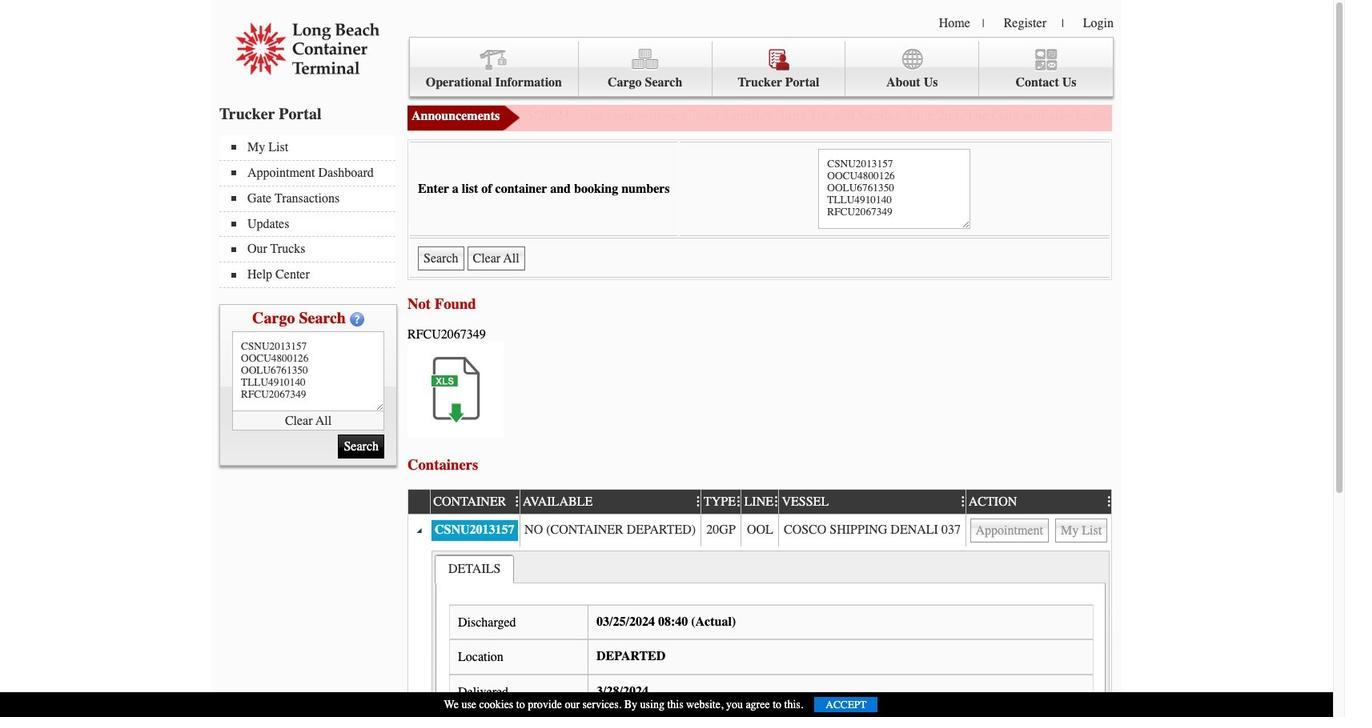 Task type: vqa. For each thing, say whether or not it's contained in the screenshot.
'11/13/2023 16:00' corresponding to HAZARD CUTOFF
no



Task type: describe. For each thing, give the bounding box(es) containing it.
column header inside 'row'
[[409, 490, 430, 515]]

tab list inside 'row'
[[435, 555, 515, 584]]

container edit column settings image
[[511, 496, 520, 509]]

0 horizontal spatial menu bar
[[220, 135, 404, 288]]

type edit column settings image
[[733, 496, 741, 509]]

tab inside 'row'
[[435, 555, 515, 584]]

2 row from the top
[[409, 515, 1112, 547]]



Task type: locate. For each thing, give the bounding box(es) containing it.
action edit column settings image
[[1104, 496, 1112, 509]]

None submit
[[418, 247, 464, 271], [338, 435, 385, 459], [418, 247, 464, 271], [338, 435, 385, 459]]

menu bar
[[409, 37, 1114, 97], [220, 135, 404, 288]]

0 vertical spatial menu bar
[[409, 37, 1114, 97]]

cell
[[409, 515, 430, 547], [430, 515, 520, 547], [520, 515, 701, 547], [701, 515, 741, 547], [741, 515, 779, 547], [779, 515, 966, 547], [966, 515, 1112, 547], [409, 547, 430, 718], [430, 547, 1112, 718]]

column header
[[409, 490, 430, 515]]

vessel edit column settings image
[[958, 496, 966, 509]]

1 vertical spatial menu bar
[[220, 135, 404, 288]]

row
[[409, 489, 1120, 515], [409, 515, 1112, 547], [409, 547, 1112, 718]]

tree grid
[[409, 489, 1120, 718]]

Enter container numbers and/ or booking numbers. Press ESC to reset input box text field
[[819, 149, 971, 229]]

1 horizontal spatial menu bar
[[409, 37, 1114, 97]]

Enter container numbers and/ or booking numbers.  text field
[[232, 332, 385, 412]]

available edit column settings image
[[693, 496, 701, 509]]

tab
[[435, 555, 515, 584]]

tab list
[[435, 555, 515, 584]]

line edit column settings image
[[771, 496, 779, 509]]

1 row from the top
[[409, 489, 1120, 515]]

None button
[[467, 247, 525, 271], [971, 519, 1049, 543], [1056, 519, 1108, 543], [467, 247, 525, 271], [971, 519, 1049, 543], [1056, 519, 1108, 543]]

3 row from the top
[[409, 547, 1112, 718]]

row group
[[409, 515, 1112, 718]]



